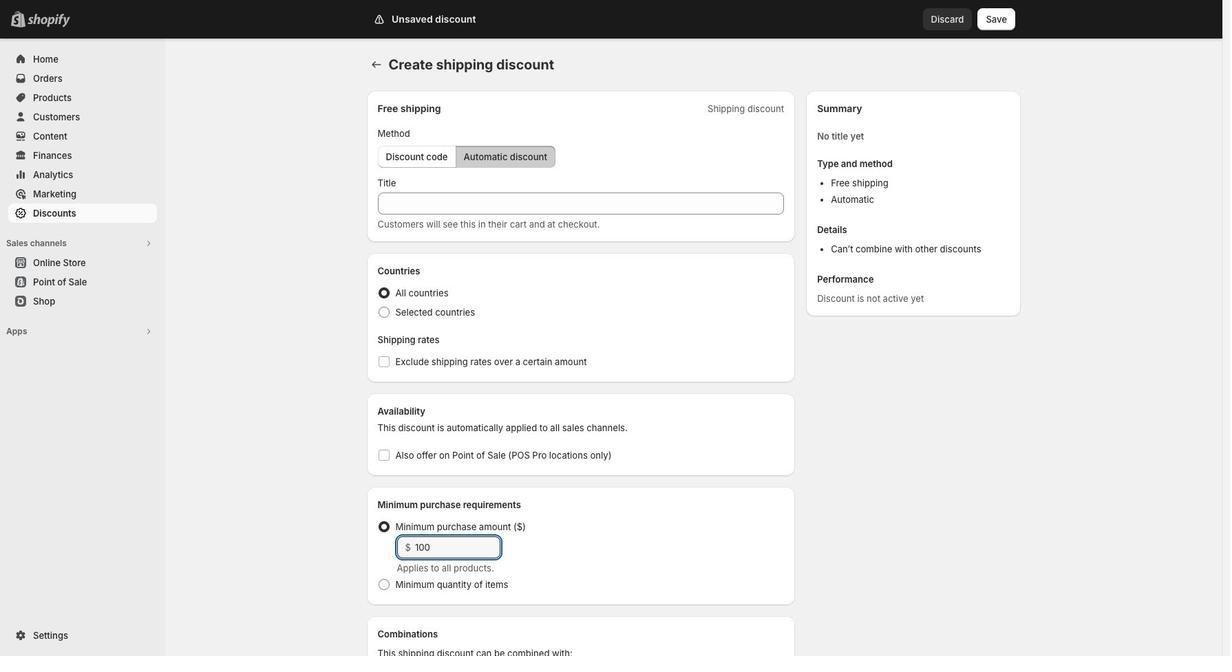 Task type: describe. For each thing, give the bounding box(es) containing it.
0.00 text field
[[415, 537, 500, 559]]



Task type: vqa. For each thing, say whether or not it's contained in the screenshot.
Search collections text field
no



Task type: locate. For each thing, give the bounding box(es) containing it.
None text field
[[378, 193, 784, 215]]

shopify image
[[28, 14, 70, 28]]



